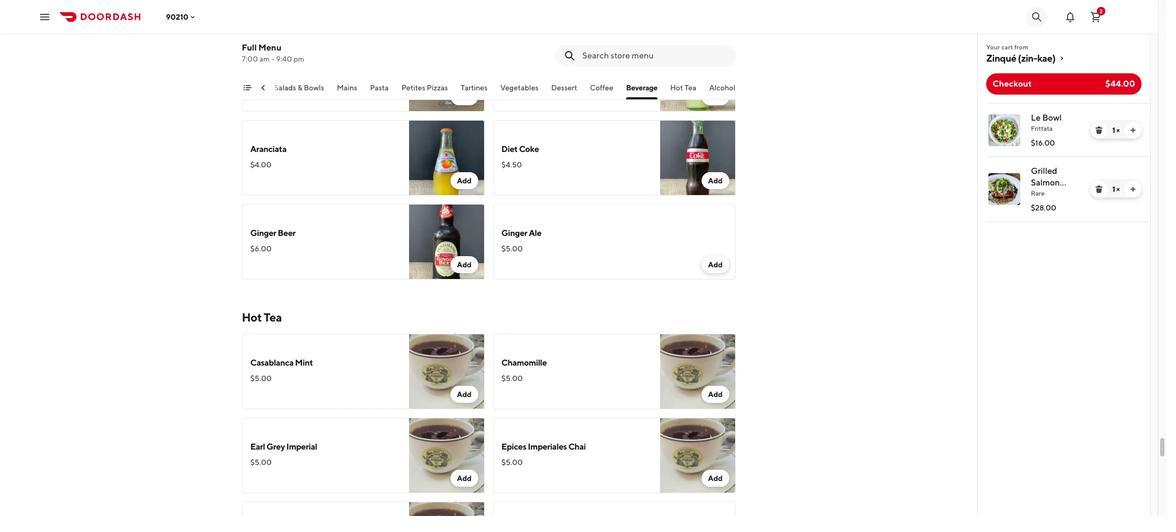 Task type: locate. For each thing, give the bounding box(es) containing it.
mains
[[337, 84, 357, 92]]

1 vertical spatial 1
[[1113, 185, 1115, 194]]

× right remove item from cart image on the top
[[1117, 185, 1120, 194]]

1 right remove item from cart image on the top
[[1113, 185, 1115, 194]]

$5.00 for epices imperiales chai
[[502, 459, 523, 467]]

add
[[457, 93, 472, 101], [708, 93, 723, 101], [457, 177, 472, 185], [708, 177, 723, 185], [457, 261, 472, 269], [708, 261, 723, 269], [457, 391, 472, 399], [708, 391, 723, 399], [457, 475, 472, 483], [708, 475, 723, 483]]

hot tea left alcohol
[[670, 84, 697, 92]]

1 1 from the top
[[1113, 126, 1115, 135]]

1 vertical spatial hot tea
[[242, 311, 282, 325]]

1 horizontal spatial ginger
[[502, 228, 528, 238]]

add button for aranciata
[[451, 172, 478, 189]]

&
[[298, 84, 302, 92]]

add one to cart image
[[1129, 126, 1138, 135], [1129, 185, 1138, 194]]

$5.00 down 'chamomille'
[[502, 375, 523, 383]]

tea
[[685, 84, 697, 92], [264, 311, 282, 325]]

$5.00 down earl in the left of the page
[[250, 459, 272, 467]]

2 ginger from the left
[[502, 228, 528, 238]]

0 horizontal spatial ginger
[[250, 228, 276, 238]]

1 vertical spatial $4.50
[[502, 161, 522, 169]]

1 × right remove item from cart icon
[[1113, 126, 1120, 135]]

coffee
[[590, 84, 614, 92]]

2
[[1100, 8, 1103, 14]]

coffee button
[[590, 82, 614, 100]]

0 horizontal spatial hot
[[242, 311, 262, 325]]

casablanca mint
[[250, 358, 313, 368]]

checkout
[[993, 79, 1032, 89]]

1 vertical spatial ×
[[1117, 185, 1120, 194]]

open menu image
[[38, 10, 51, 23]]

×
[[1117, 126, 1120, 135], [1117, 185, 1120, 194]]

ginger for ginger beer
[[250, 228, 276, 238]]

0 vertical spatial 1 ×
[[1113, 126, 1120, 135]]

0 horizontal spatial hot tea
[[242, 311, 282, 325]]

$5.00 down "epices"
[[502, 459, 523, 467]]

tartines
[[461, 84, 488, 92]]

tea inside hot tea button
[[685, 84, 697, 92]]

diet coke image
[[660, 120, 736, 196]]

add for epices imperiales chai
[[708, 475, 723, 483]]

2 add one to cart image from the top
[[1129, 185, 1138, 194]]

1 for grilled salmon plate (gf)
[[1113, 185, 1115, 194]]

le bowl frittata
[[1031, 113, 1062, 133]]

1
[[1113, 126, 1115, 135], [1113, 185, 1115, 194]]

hot up casablanca
[[242, 311, 262, 325]]

1 for le bowl
[[1113, 126, 1115, 135]]

1 vertical spatial 1 ×
[[1113, 185, 1120, 194]]

tea up casablanca
[[264, 311, 282, 325]]

$4.00 right tartines
[[502, 77, 523, 85]]

hot tea up casablanca
[[242, 311, 282, 325]]

diet coke
[[502, 144, 539, 154]]

1 horizontal spatial $4.00
[[502, 77, 523, 85]]

1 × from the top
[[1117, 126, 1120, 135]]

1 horizontal spatial tea
[[685, 84, 697, 92]]

hot right beverage
[[670, 84, 683, 92]]

1 horizontal spatial hot tea
[[670, 84, 697, 92]]

$4.50
[[250, 77, 271, 85], [502, 161, 522, 169]]

1 ×
[[1113, 126, 1120, 135], [1113, 185, 1120, 194]]

hot
[[670, 84, 683, 92], [242, 311, 262, 325]]

add for ginger beer
[[457, 261, 472, 269]]

0 vertical spatial tea
[[685, 84, 697, 92]]

imperial
[[286, 442, 317, 452]]

french breakfast image
[[409, 502, 485, 517]]

$5.00 down casablanca
[[250, 375, 272, 383]]

1 add one to cart image from the top
[[1129, 126, 1138, 135]]

add for chamomille
[[708, 391, 723, 399]]

1 right remove item from cart icon
[[1113, 126, 1115, 135]]

0 vertical spatial 1
[[1113, 126, 1115, 135]]

list containing le bowl
[[978, 103, 1150, 222]]

add one to cart image right remove item from cart image on the top
[[1129, 185, 1138, 194]]

0 vertical spatial add one to cart image
[[1129, 126, 1138, 135]]

$5.00 down ginger ale
[[502, 245, 523, 253]]

chamomille
[[502, 358, 547, 368]]

add for casablanca mint
[[457, 391, 472, 399]]

2 × from the top
[[1117, 185, 1120, 194]]

full menu 7:00 am - 9:40 pm
[[242, 43, 305, 63]]

hot tea button
[[670, 82, 697, 100]]

0 horizontal spatial $4.50
[[250, 77, 271, 85]]

zinqué
[[987, 53, 1017, 64]]

$5.00
[[502, 245, 523, 253], [250, 375, 272, 383], [502, 375, 523, 383], [250, 459, 272, 467], [502, 459, 523, 467]]

0 horizontal spatial $4.00
[[250, 161, 272, 169]]

diet
[[502, 144, 518, 154]]

scroll menu navigation left image
[[259, 84, 267, 92]]

aranciata image
[[409, 120, 485, 196]]

coke
[[519, 144, 539, 154]]

ginger left ale
[[502, 228, 528, 238]]

0 vertical spatial hot tea
[[670, 84, 697, 92]]

your cart from
[[987, 43, 1029, 51]]

$4.00
[[502, 77, 523, 85], [250, 161, 272, 169]]

(zin-
[[1018, 53, 1038, 64]]

1 horizontal spatial hot
[[670, 84, 683, 92]]

salads & bowls button
[[274, 82, 324, 100]]

add button
[[451, 88, 478, 105], [702, 88, 729, 105], [451, 172, 478, 189], [702, 172, 729, 189], [451, 256, 478, 274], [702, 256, 729, 274], [451, 386, 478, 403], [702, 386, 729, 403], [451, 470, 478, 487], [702, 470, 729, 487]]

ale
[[529, 228, 542, 238]]

tartines button
[[461, 82, 488, 100]]

ginger up $6.00
[[250, 228, 276, 238]]

list
[[978, 103, 1150, 222]]

full
[[242, 43, 257, 53]]

2 1 from the top
[[1113, 185, 1115, 194]]

$5.00 for chamomille
[[502, 375, 523, 383]]

salads
[[274, 84, 296, 92]]

2 button
[[1086, 6, 1107, 27]]

alcohol button
[[709, 82, 736, 100]]

$44.00
[[1106, 79, 1136, 89]]

0 horizontal spatial tea
[[264, 311, 282, 325]]

orange
[[250, 60, 279, 70]]

earl
[[250, 442, 265, 452]]

$4.50 down orange
[[250, 77, 271, 85]]

0 vertical spatial $4.50
[[250, 77, 271, 85]]

0 vertical spatial ×
[[1117, 126, 1120, 135]]

petites pizzas
[[402, 84, 448, 92]]

$4.50 down diet
[[502, 161, 522, 169]]

rare
[[1031, 189, 1045, 197]]

1 horizontal spatial $4.50
[[502, 161, 522, 169]]

1 × right remove item from cart image on the top
[[1113, 185, 1120, 194]]

1 × for grilled salmon plate (gf)
[[1113, 185, 1120, 194]]

1 vertical spatial tea
[[264, 311, 282, 325]]

remove item from cart image
[[1095, 185, 1104, 194]]

dessert button
[[551, 82, 577, 100]]

add for diet coke
[[708, 177, 723, 185]]

7:00
[[242, 55, 258, 63]]

ginger beer image
[[409, 204, 485, 280]]

add one to cart image right remove item from cart icon
[[1129, 126, 1138, 135]]

mains button
[[337, 82, 357, 100]]

show menu categories image
[[243, 84, 251, 92]]

1 vertical spatial add one to cart image
[[1129, 185, 1138, 194]]

1 1 × from the top
[[1113, 126, 1120, 135]]

$5.00 for ginger ale
[[502, 245, 523, 253]]

ginger ale
[[502, 228, 542, 238]]

0 vertical spatial hot
[[670, 84, 683, 92]]

grilled salmon plate (gf) image
[[989, 173, 1021, 205]]

$4.00 down aranciata
[[250, 161, 272, 169]]

le bowl image
[[989, 114, 1021, 146]]

tea left alcohol
[[685, 84, 697, 92]]

ginger
[[250, 228, 276, 238], [502, 228, 528, 238]]

2 1 × from the top
[[1113, 185, 1120, 194]]

earl grey imperial image
[[409, 418, 485, 494]]

1 × for le bowl
[[1113, 126, 1120, 135]]

salmon
[[1031, 178, 1060, 188]]

grey
[[267, 442, 285, 452]]

1 vertical spatial hot
[[242, 311, 262, 325]]

zinqué (zin-kae)
[[987, 53, 1056, 64]]

beverage
[[626, 84, 658, 92]]

hot tea
[[670, 84, 697, 92], [242, 311, 282, 325]]

kae)
[[1038, 53, 1056, 64]]

imperiales
[[528, 442, 567, 452]]

× right remove item from cart icon
[[1117, 126, 1120, 135]]

your
[[987, 43, 1000, 51]]

× for grilled salmon plate (gf)
[[1117, 185, 1120, 194]]

orange juice
[[250, 60, 300, 70]]

pasta button
[[370, 82, 389, 100]]

1 ginger from the left
[[250, 228, 276, 238]]



Task type: describe. For each thing, give the bounding box(es) containing it.
grilled salmon plate (gf)
[[1031, 166, 1071, 200]]

petites pizzas button
[[402, 82, 448, 100]]

1 vertical spatial $4.00
[[250, 161, 272, 169]]

menu
[[259, 43, 281, 53]]

epices imperiales chai image
[[660, 418, 736, 494]]

casablanca
[[250, 358, 294, 368]]

$4.50 for diet
[[502, 161, 522, 169]]

Item Search search field
[[582, 50, 727, 62]]

pizzas
[[427, 84, 448, 92]]

pm
[[294, 55, 305, 63]]

alcohol
[[709, 84, 736, 92]]

limonetta image
[[660, 36, 736, 112]]

-
[[271, 55, 275, 63]]

$5.00 for earl grey imperial
[[250, 459, 272, 467]]

bowl
[[1043, 113, 1062, 123]]

salads & bowls
[[274, 84, 324, 92]]

90210 button
[[166, 13, 197, 21]]

90210
[[166, 13, 188, 21]]

earl grey imperial
[[250, 442, 317, 452]]

× for le bowl
[[1117, 126, 1120, 135]]

hot inside button
[[670, 84, 683, 92]]

add button for casablanca mint
[[451, 386, 478, 403]]

notification bell image
[[1064, 10, 1077, 23]]

$28.00
[[1031, 204, 1057, 212]]

remove item from cart image
[[1095, 126, 1104, 135]]

zinqué (zin-kae) link
[[987, 52, 1142, 65]]

chai
[[569, 442, 586, 452]]

add button for epices imperiales chai
[[702, 470, 729, 487]]

pasta
[[370, 84, 389, 92]]

add button for chamomille
[[702, 386, 729, 403]]

epices imperiales chai
[[502, 442, 586, 452]]

casablanca mint image
[[409, 334, 485, 410]]

epices
[[502, 442, 527, 452]]

add for aranciata
[[457, 177, 472, 185]]

add one to cart image for grilled salmon plate (gf)
[[1129, 185, 1138, 194]]

dessert
[[551, 84, 577, 92]]

0 vertical spatial $4.00
[[502, 77, 523, 85]]

$6.00
[[250, 245, 272, 253]]

chamomille image
[[660, 334, 736, 410]]

mint
[[295, 358, 313, 368]]

ginger for ginger ale
[[502, 228, 528, 238]]

le
[[1031, 113, 1041, 123]]

2 items, open order cart image
[[1090, 10, 1103, 23]]

bowls
[[304, 84, 324, 92]]

frittata
[[1031, 125, 1053, 133]]

vegetables
[[500, 84, 539, 92]]

orange juice image
[[409, 36, 485, 112]]

from
[[1015, 43, 1029, 51]]

plate
[[1031, 189, 1052, 200]]

cart
[[1002, 43, 1013, 51]]

beer
[[278, 228, 296, 238]]

$5.00 for casablanca mint
[[250, 375, 272, 383]]

am
[[260, 55, 270, 63]]

aranciata
[[250, 144, 287, 154]]

add one to cart image for le bowl
[[1129, 126, 1138, 135]]

add button for earl grey imperial
[[451, 470, 478, 487]]

add button for ginger beer
[[451, 256, 478, 274]]

ginger beer
[[250, 228, 296, 238]]

$4.50 for orange
[[250, 77, 271, 85]]

add button for diet coke
[[702, 172, 729, 189]]

(gf)
[[1053, 189, 1071, 200]]

petites
[[402, 84, 425, 92]]

9:40
[[276, 55, 292, 63]]

vegetables button
[[500, 82, 539, 100]]

juice
[[280, 60, 300, 70]]

add for earl grey imperial
[[457, 475, 472, 483]]

grilled
[[1031, 166, 1058, 176]]

$16.00
[[1031, 139, 1055, 147]]



Task type: vqa. For each thing, say whether or not it's contained in the screenshot.
no
no



